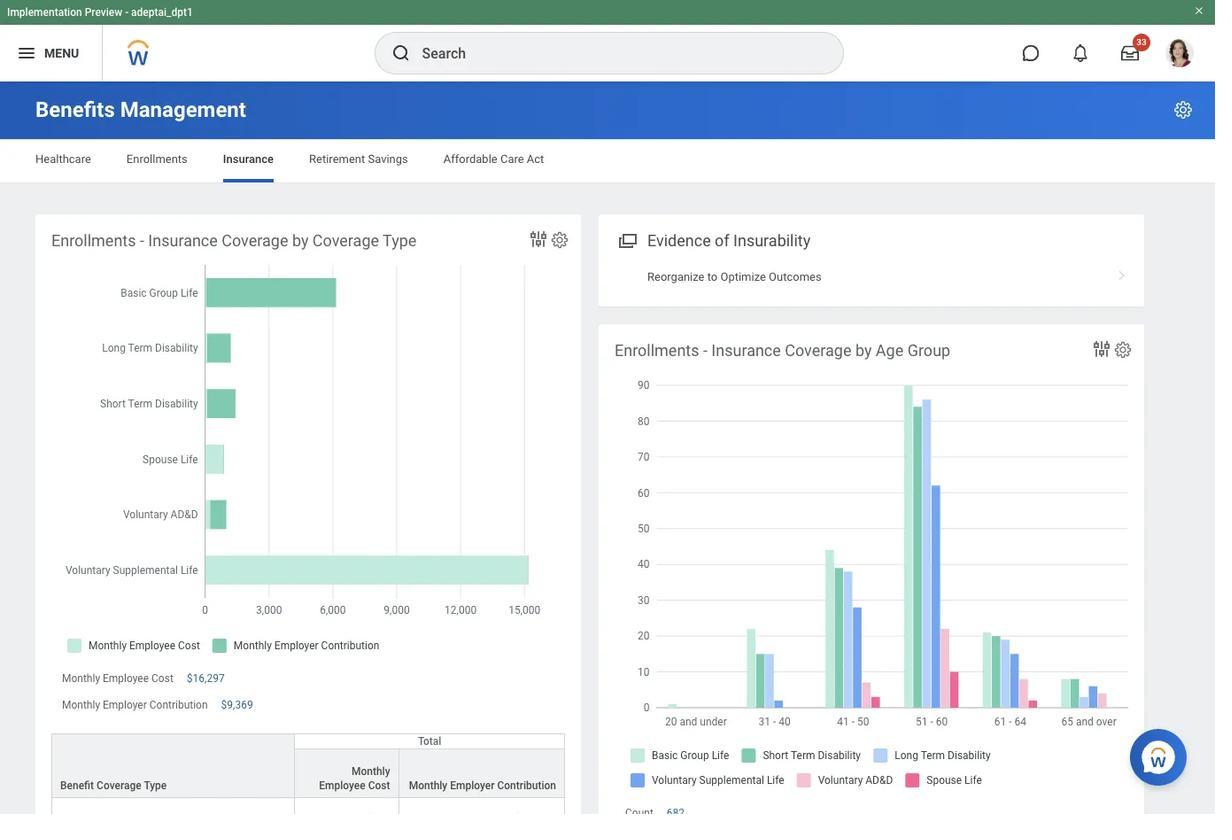 Task type: vqa. For each thing, say whether or not it's contained in the screenshot.
HIRING
no



Task type: describe. For each thing, give the bounding box(es) containing it.
retirement
[[309, 152, 365, 166]]

reorganize to optimize outcomes
[[648, 270, 822, 284]]

benefit
[[60, 780, 94, 792]]

tab list inside benefits management main content
[[18, 140, 1198, 183]]

0 vertical spatial monthly employer contribution
[[62, 699, 208, 712]]

profile logan mcneil image
[[1166, 39, 1194, 71]]

enrollments - insurance coverage by coverage type
[[51, 231, 417, 250]]

by for coverage
[[292, 231, 309, 250]]

type inside popup button
[[144, 780, 167, 792]]

configure enrollments - insurance coverage by age group image
[[1114, 340, 1133, 360]]

cost inside monthly employee cost
[[368, 780, 390, 792]]

preview
[[85, 6, 122, 19]]

configure enrollments - insurance coverage by coverage type image
[[550, 230, 570, 250]]

reorganize
[[648, 270, 705, 284]]

enrollments - insurance coverage by coverage type element
[[35, 214, 581, 814]]

monthly employer contribution inside popup button
[[409, 780, 556, 792]]

contribution inside popup button
[[497, 780, 556, 792]]

benefits management
[[35, 97, 246, 122]]

of
[[715, 231, 730, 250]]

optimize
[[721, 270, 766, 284]]

enrollments for enrollments
[[127, 152, 188, 166]]

menu banner
[[0, 0, 1216, 82]]

33
[[1137, 37, 1147, 47]]

row containing monthly employee cost
[[51, 749, 565, 799]]

evidence
[[648, 231, 711, 250]]

savings
[[368, 152, 408, 166]]

Search Workday  search field
[[422, 34, 807, 73]]

- for enrollments - insurance coverage by coverage type
[[140, 231, 144, 250]]

$16,297 button
[[187, 672, 227, 686]]

0 horizontal spatial monthly employee cost
[[62, 673, 174, 685]]

row containing total
[[51, 734, 565, 799]]

affordable care act
[[444, 152, 544, 166]]

0 vertical spatial cost
[[152, 673, 174, 685]]

search image
[[390, 43, 412, 64]]

1 cell from the left
[[51, 799, 295, 814]]

group
[[908, 341, 951, 360]]

3 cell from the left
[[399, 799, 565, 814]]

affordable
[[444, 152, 498, 166]]

monthly employee cost inside popup button
[[319, 766, 390, 792]]

act
[[527, 152, 544, 166]]

0 vertical spatial contribution
[[150, 699, 208, 712]]

evidence of insurability
[[648, 231, 811, 250]]

benefits management main content
[[0, 82, 1216, 814]]

menu button
[[0, 25, 102, 82]]

0 vertical spatial employer
[[103, 699, 147, 712]]

1 horizontal spatial type
[[383, 231, 417, 250]]

management
[[120, 97, 246, 122]]



Task type: locate. For each thing, give the bounding box(es) containing it.
benefit coverage type button
[[52, 735, 294, 798]]

by for age
[[856, 341, 872, 360]]

1 vertical spatial by
[[856, 341, 872, 360]]

cost left $16,297 at the bottom left
[[152, 673, 174, 685]]

0 vertical spatial insurance
[[223, 152, 274, 166]]

1 horizontal spatial -
[[140, 231, 144, 250]]

age
[[876, 341, 904, 360]]

1 vertical spatial contribution
[[497, 780, 556, 792]]

row
[[51, 734, 565, 799], [51, 749, 565, 799], [51, 799, 565, 814]]

monthly employer contribution up benefit coverage type popup button
[[62, 699, 208, 712]]

benefits
[[35, 97, 115, 122]]

enrollments inside enrollments - insurance coverage by coverage type "element"
[[51, 231, 136, 250]]

enrollments inside enrollments - insurance coverage by age group element
[[615, 341, 700, 360]]

0 vertical spatial -
[[125, 6, 129, 19]]

1 horizontal spatial employee
[[319, 780, 366, 792]]

configure this page image
[[1173, 99, 1194, 120]]

employer inside popup button
[[450, 780, 495, 792]]

monthly employee cost down 'total' popup button
[[319, 766, 390, 792]]

configure and view chart data image for group
[[1092, 338, 1113, 360]]

1 vertical spatial enrollments
[[51, 231, 136, 250]]

0 horizontal spatial insurance
[[148, 231, 218, 250]]

retirement savings
[[309, 152, 408, 166]]

outcomes
[[769, 270, 822, 284]]

0 horizontal spatial -
[[125, 6, 129, 19]]

0 horizontal spatial cost
[[152, 673, 174, 685]]

2 cell from the left
[[295, 799, 399, 814]]

configure and view chart data image inside enrollments - insurance coverage by age group element
[[1092, 338, 1113, 360]]

enrollments
[[127, 152, 188, 166], [51, 231, 136, 250], [615, 341, 700, 360]]

monthly inside monthly employee cost
[[352, 766, 390, 778]]

tab list containing healthcare
[[18, 140, 1198, 183]]

$9,369 button
[[221, 698, 256, 713]]

2 vertical spatial -
[[703, 341, 708, 360]]

enrollments down healthcare
[[51, 231, 136, 250]]

1 vertical spatial monthly employee cost
[[319, 766, 390, 792]]

0 horizontal spatial contribution
[[150, 699, 208, 712]]

configure and view chart data image
[[528, 229, 549, 250], [1092, 338, 1113, 360]]

2 horizontal spatial -
[[703, 341, 708, 360]]

to
[[708, 270, 718, 284]]

cost down 'total' popup button
[[368, 780, 390, 792]]

employee
[[103, 673, 149, 685], [319, 780, 366, 792]]

0 vertical spatial enrollments
[[127, 152, 188, 166]]

0 vertical spatial type
[[383, 231, 417, 250]]

- for enrollments - insurance coverage by age group
[[703, 341, 708, 360]]

cell down benefit coverage type popup button
[[51, 799, 295, 814]]

menu
[[44, 46, 79, 60]]

0 vertical spatial monthly employee cost
[[62, 673, 174, 685]]

implementation
[[7, 6, 82, 19]]

configure and view chart data image inside enrollments - insurance coverage by coverage type "element"
[[528, 229, 549, 250]]

benefit coverage type
[[60, 780, 167, 792]]

adeptai_dpt1
[[131, 6, 193, 19]]

configure and view chart data image left configure enrollments - insurance coverage by age group 'image'
[[1092, 338, 1113, 360]]

monthly employer contribution
[[62, 699, 208, 712], [409, 780, 556, 792]]

3 row from the top
[[51, 799, 565, 814]]

coverage inside popup button
[[97, 780, 142, 792]]

1 row from the top
[[51, 734, 565, 799]]

configure and view chart data image for type
[[528, 229, 549, 250]]

enrollments down reorganize
[[615, 341, 700, 360]]

employer
[[103, 699, 147, 712], [450, 780, 495, 792]]

by
[[292, 231, 309, 250], [856, 341, 872, 360]]

monthly employee cost left $16,297 at the bottom left
[[62, 673, 174, 685]]

insurance for enrollments - insurance coverage by age group
[[712, 341, 781, 360]]

care
[[501, 152, 524, 166]]

chevron right image
[[1111, 264, 1134, 282]]

1 vertical spatial cost
[[368, 780, 390, 792]]

1 horizontal spatial monthly employee cost
[[319, 766, 390, 792]]

type right benefit
[[144, 780, 167, 792]]

- inside "element"
[[140, 231, 144, 250]]

0 horizontal spatial employer
[[103, 699, 147, 712]]

menu group image
[[615, 228, 639, 252]]

1 horizontal spatial insurance
[[223, 152, 274, 166]]

1 horizontal spatial monthly employer contribution
[[409, 780, 556, 792]]

close environment banner image
[[1194, 5, 1205, 16]]

justify image
[[16, 43, 37, 64]]

33 button
[[1111, 34, 1151, 73]]

1 vertical spatial type
[[144, 780, 167, 792]]

employer up benefit coverage type popup button
[[103, 699, 147, 712]]

monthly employee cost button
[[295, 750, 398, 798]]

2 row from the top
[[51, 749, 565, 799]]

reorganize to optimize outcomes link
[[599, 259, 1145, 296]]

enrollments - insurance coverage by age group element
[[599, 324, 1145, 814]]

coverage
[[222, 231, 288, 250], [313, 231, 379, 250], [785, 341, 852, 360], [97, 780, 142, 792]]

0 horizontal spatial configure and view chart data image
[[528, 229, 549, 250]]

insurability
[[734, 231, 811, 250]]

monthly employer contribution button
[[399, 750, 564, 798]]

monthly employer contribution down 'total' popup button
[[409, 780, 556, 792]]

insurance for enrollments - insurance coverage by coverage type
[[148, 231, 218, 250]]

notifications large image
[[1072, 44, 1090, 62]]

2 horizontal spatial insurance
[[712, 341, 781, 360]]

1 vertical spatial employer
[[450, 780, 495, 792]]

0 horizontal spatial by
[[292, 231, 309, 250]]

$9,369
[[221, 699, 253, 712]]

monthly employee cost
[[62, 673, 174, 685], [319, 766, 390, 792]]

insurance
[[223, 152, 274, 166], [148, 231, 218, 250], [712, 341, 781, 360]]

inbox large image
[[1122, 44, 1139, 62]]

employee inside monthly employee cost
[[319, 780, 366, 792]]

1 horizontal spatial employer
[[450, 780, 495, 792]]

tab list
[[18, 140, 1198, 183]]

1 horizontal spatial contribution
[[497, 780, 556, 792]]

by inside "element"
[[292, 231, 309, 250]]

healthcare
[[35, 152, 91, 166]]

enrollments down benefits management
[[127, 152, 188, 166]]

- inside 'menu' banner
[[125, 6, 129, 19]]

$16,297
[[187, 673, 225, 685]]

cell
[[51, 799, 295, 814], [295, 799, 399, 814], [399, 799, 565, 814]]

type
[[383, 231, 417, 250], [144, 780, 167, 792]]

1 horizontal spatial configure and view chart data image
[[1092, 338, 1113, 360]]

2 vertical spatial enrollments
[[615, 341, 700, 360]]

1 vertical spatial monthly employer contribution
[[409, 780, 556, 792]]

1 vertical spatial -
[[140, 231, 144, 250]]

total
[[418, 736, 442, 748]]

1 vertical spatial insurance
[[148, 231, 218, 250]]

employer down 'total' popup button
[[450, 780, 495, 792]]

1 vertical spatial employee
[[319, 780, 366, 792]]

2 vertical spatial insurance
[[712, 341, 781, 360]]

enrollments for enrollments - insurance coverage by age group
[[615, 341, 700, 360]]

contribution
[[150, 699, 208, 712], [497, 780, 556, 792]]

1 horizontal spatial cost
[[368, 780, 390, 792]]

enrollments - insurance coverage by age group
[[615, 341, 951, 360]]

cell down monthly employer contribution popup button
[[399, 799, 565, 814]]

0 vertical spatial employee
[[103, 673, 149, 685]]

enrollments for enrollments - insurance coverage by coverage type
[[51, 231, 136, 250]]

implementation preview -   adeptai_dpt1
[[7, 6, 193, 19]]

0 vertical spatial configure and view chart data image
[[528, 229, 549, 250]]

cell down monthly employee cost popup button
[[295, 799, 399, 814]]

cost
[[152, 673, 174, 685], [368, 780, 390, 792]]

-
[[125, 6, 129, 19], [140, 231, 144, 250], [703, 341, 708, 360]]

1 vertical spatial configure and view chart data image
[[1092, 338, 1113, 360]]

total button
[[295, 735, 564, 749]]

0 vertical spatial by
[[292, 231, 309, 250]]

insurance inside "element"
[[148, 231, 218, 250]]

type down savings
[[383, 231, 417, 250]]

configure and view chart data image left configure enrollments - insurance coverage by coverage type image
[[528, 229, 549, 250]]

1 horizontal spatial by
[[856, 341, 872, 360]]

monthly inside monthly employer contribution popup button
[[409, 780, 448, 792]]

0 horizontal spatial employee
[[103, 673, 149, 685]]

0 horizontal spatial monthly employer contribution
[[62, 699, 208, 712]]

monthly
[[62, 673, 100, 685], [62, 699, 100, 712], [352, 766, 390, 778], [409, 780, 448, 792]]

0 horizontal spatial type
[[144, 780, 167, 792]]



